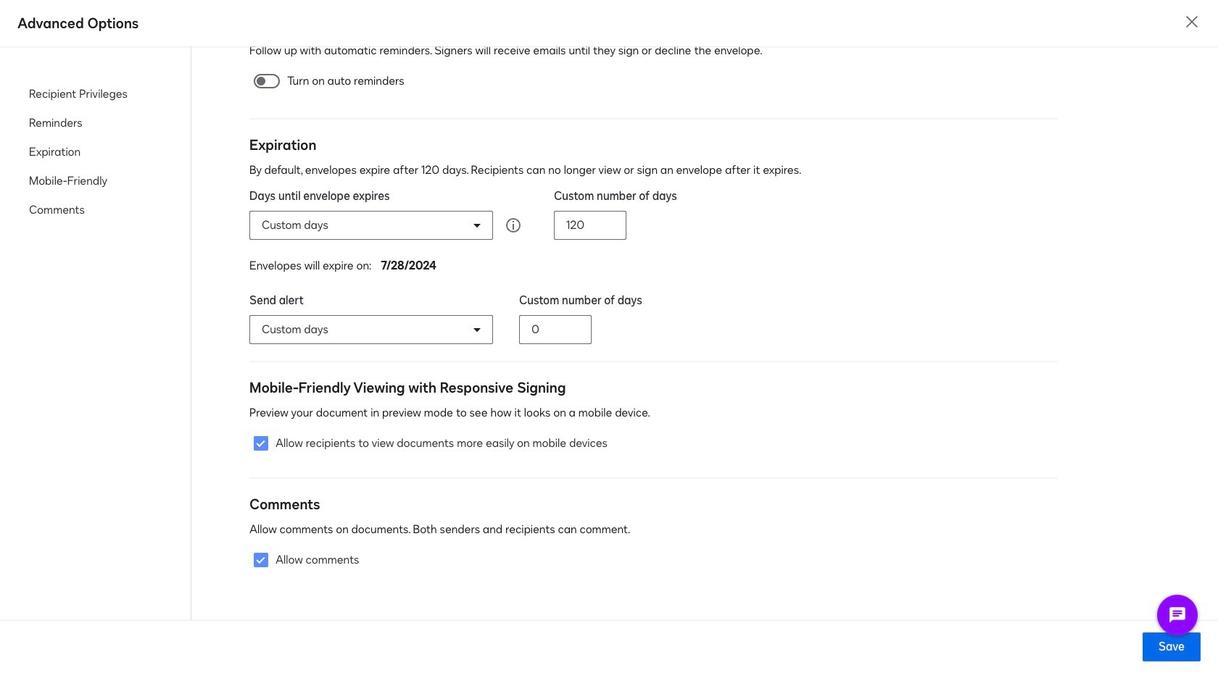 Task type: locate. For each thing, give the bounding box(es) containing it.
None number field
[[555, 212, 626, 240], [520, 316, 591, 344], [555, 212, 626, 240], [520, 316, 591, 344]]

advanced options list list
[[17, 83, 191, 222]]



Task type: vqa. For each thing, say whether or not it's contained in the screenshot.
ADVANCED OPTIONS LIST list
yes



